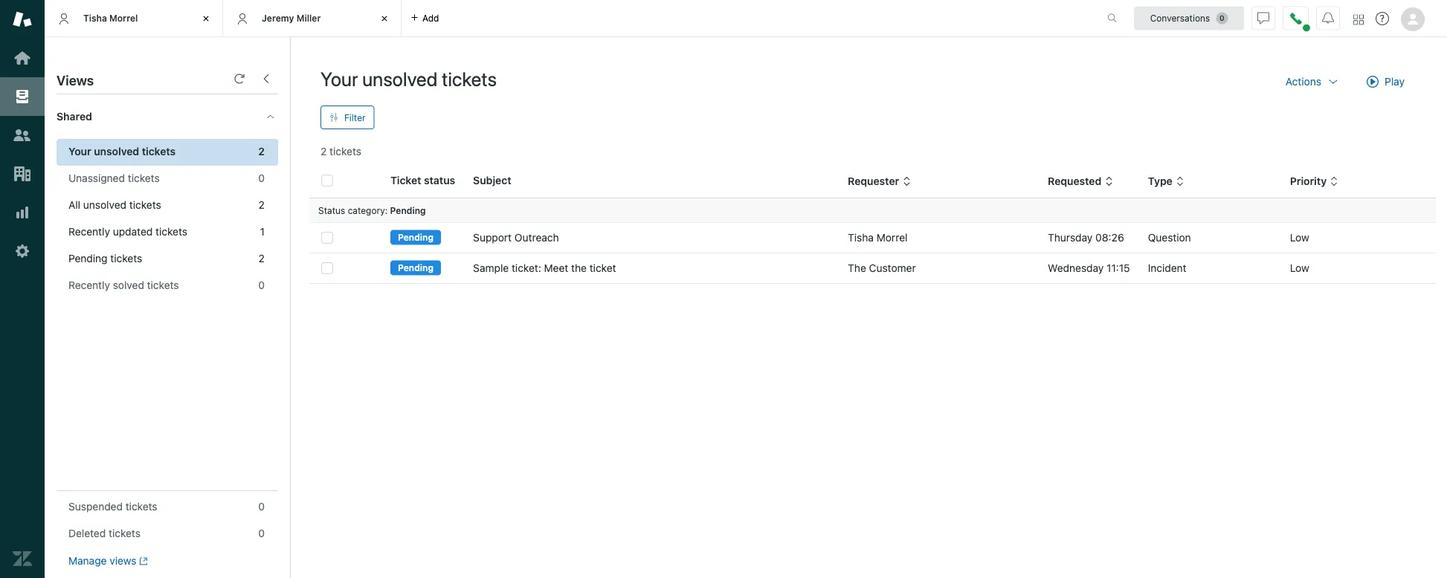 Task type: describe. For each thing, give the bounding box(es) containing it.
ticket
[[391, 174, 421, 187]]

close image
[[377, 11, 392, 26]]

1 vertical spatial your unsolved tickets
[[68, 145, 176, 158]]

tisha morrel tab
[[45, 0, 223, 37]]

close image
[[199, 11, 213, 26]]

zendesk products image
[[1354, 15, 1364, 25]]

manage
[[68, 555, 107, 568]]

question
[[1148, 232, 1191, 244]]

support
[[473, 232, 512, 244]]

reporting image
[[13, 203, 32, 222]]

all
[[68, 199, 80, 211]]

recently solved tickets
[[68, 279, 179, 292]]

2 for pending tickets
[[259, 253, 265, 265]]

0 for suspended tickets
[[258, 501, 265, 513]]

unassigned tickets
[[68, 172, 160, 184]]

ticket
[[590, 262, 616, 274]]

play button
[[1355, 67, 1418, 97]]

the customer
[[848, 262, 916, 274]]

unassigned
[[68, 172, 125, 184]]

requested
[[1048, 175, 1102, 188]]

1 vertical spatial unsolved
[[94, 145, 139, 158]]

admin image
[[13, 242, 32, 261]]

requester
[[848, 175, 899, 188]]

views
[[57, 72, 94, 88]]

shared button
[[45, 94, 251, 139]]

low for incident
[[1290, 262, 1310, 274]]

sample ticket: meet the ticket link
[[473, 261, 616, 276]]

08:26
[[1096, 232, 1125, 244]]

notifications image
[[1323, 12, 1334, 24]]

the
[[848, 262, 866, 274]]

jeremy miller tab
[[223, 0, 402, 37]]

refresh views pane image
[[234, 73, 245, 85]]

row containing sample ticket: meet the ticket
[[309, 253, 1436, 284]]

support outreach
[[473, 232, 559, 244]]

actions
[[1286, 76, 1322, 88]]

zendesk support image
[[13, 10, 32, 29]]

manage views link
[[68, 555, 148, 568]]

add
[[423, 13, 439, 23]]

updated
[[113, 226, 153, 238]]

0 vertical spatial your unsolved tickets
[[321, 67, 497, 90]]

suspended
[[68, 501, 123, 513]]

manage views
[[68, 555, 137, 568]]

all unsolved tickets
[[68, 199, 161, 211]]

type
[[1148, 175, 1173, 188]]

category:
[[348, 205, 388, 216]]

get help image
[[1376, 12, 1390, 25]]

incident
[[1148, 262, 1187, 274]]

2 for all unsolved tickets
[[259, 199, 265, 211]]

jeremy
[[262, 13, 294, 23]]

main element
[[0, 0, 45, 579]]

zendesk image
[[13, 550, 32, 569]]

11:15
[[1107, 262, 1130, 274]]

morrel inside tab
[[109, 13, 138, 23]]

get started image
[[13, 48, 32, 68]]

support outreach link
[[473, 231, 559, 245]]

type button
[[1148, 175, 1185, 188]]

views
[[110, 555, 137, 568]]



Task type: locate. For each thing, give the bounding box(es) containing it.
1
[[260, 226, 265, 238]]

(opens in a new tab) image
[[137, 557, 148, 566]]

2 for your unsolved tickets
[[258, 145, 265, 158]]

2 down 1
[[259, 253, 265, 265]]

morrel
[[109, 13, 138, 23], [877, 232, 908, 244]]

thursday 08:26
[[1048, 232, 1125, 244]]

1 vertical spatial tisha morrel
[[848, 232, 908, 244]]

status
[[424, 174, 455, 187]]

unsolved down 'unassigned'
[[83, 199, 126, 211]]

your unsolved tickets down add popup button
[[321, 67, 497, 90]]

add button
[[402, 0, 448, 36]]

tabs tab list
[[45, 0, 1092, 37]]

0 horizontal spatial your unsolved tickets
[[68, 145, 176, 158]]

0 horizontal spatial morrel
[[109, 13, 138, 23]]

tisha up the
[[848, 232, 874, 244]]

1 horizontal spatial morrel
[[877, 232, 908, 244]]

priority
[[1290, 175, 1327, 188]]

2 down filter button
[[321, 145, 327, 158]]

jeremy miller
[[262, 13, 321, 23]]

tisha morrel up 'views'
[[83, 13, 138, 23]]

status category: pending
[[318, 205, 426, 216]]

0 for recently solved tickets
[[258, 279, 265, 292]]

1 row from the top
[[309, 223, 1436, 253]]

tisha morrel
[[83, 13, 138, 23], [848, 232, 908, 244]]

subject
[[473, 174, 511, 187]]

sample
[[473, 262, 509, 274]]

2
[[258, 145, 265, 158], [321, 145, 327, 158], [259, 199, 265, 211], [259, 253, 265, 265]]

your unsolved tickets up unassigned tickets
[[68, 145, 176, 158]]

your up 'unassigned'
[[68, 145, 91, 158]]

tisha inside row
[[848, 232, 874, 244]]

1 low from the top
[[1290, 232, 1310, 244]]

the
[[571, 262, 587, 274]]

pending tickets
[[68, 253, 142, 265]]

outreach
[[515, 232, 559, 244]]

filter button
[[321, 106, 375, 129]]

pending
[[390, 205, 426, 216], [398, 232, 434, 243], [68, 253, 108, 265], [398, 263, 434, 273]]

0 vertical spatial your
[[321, 67, 358, 90]]

miller
[[297, 13, 321, 23]]

unsolved
[[362, 67, 438, 90], [94, 145, 139, 158], [83, 199, 126, 211]]

2 recently from the top
[[68, 279, 110, 292]]

2 tickets
[[321, 145, 361, 158]]

suspended tickets
[[68, 501, 157, 513]]

button displays agent's chat status as invisible. image
[[1258, 12, 1270, 24]]

tisha inside tab
[[83, 13, 107, 23]]

filter
[[344, 112, 366, 123]]

2 vertical spatial unsolved
[[83, 199, 126, 211]]

unsolved up filter
[[362, 67, 438, 90]]

recently for recently updated tickets
[[68, 226, 110, 238]]

row
[[309, 223, 1436, 253], [309, 253, 1436, 284]]

customer
[[869, 262, 916, 274]]

thursday
[[1048, 232, 1093, 244]]

0 horizontal spatial tisha
[[83, 13, 107, 23]]

1 horizontal spatial your unsolved tickets
[[321, 67, 497, 90]]

play
[[1385, 76, 1405, 88]]

your up filter button
[[321, 67, 358, 90]]

recently down all
[[68, 226, 110, 238]]

conversations button
[[1134, 6, 1244, 30]]

status
[[318, 205, 345, 216]]

deleted tickets
[[68, 528, 141, 540]]

0 vertical spatial morrel
[[109, 13, 138, 23]]

0 for deleted tickets
[[258, 528, 265, 540]]

2 0 from the top
[[258, 279, 265, 292]]

0 vertical spatial tisha morrel
[[83, 13, 138, 23]]

wednesday 11:15
[[1048, 262, 1130, 274]]

0 vertical spatial tisha
[[83, 13, 107, 23]]

views image
[[13, 87, 32, 106]]

wednesday
[[1048, 262, 1104, 274]]

1 horizontal spatial your
[[321, 67, 358, 90]]

requester button
[[848, 175, 911, 188]]

1 vertical spatial recently
[[68, 279, 110, 292]]

1 horizontal spatial tisha
[[848, 232, 874, 244]]

your unsolved tickets
[[321, 67, 497, 90], [68, 145, 176, 158]]

1 recently from the top
[[68, 226, 110, 238]]

2 low from the top
[[1290, 262, 1310, 274]]

tisha
[[83, 13, 107, 23], [848, 232, 874, 244]]

0 vertical spatial low
[[1290, 232, 1310, 244]]

1 vertical spatial tisha
[[848, 232, 874, 244]]

sample ticket: meet the ticket
[[473, 262, 616, 274]]

low for question
[[1290, 232, 1310, 244]]

1 0 from the top
[[258, 172, 265, 184]]

2 row from the top
[[309, 253, 1436, 284]]

organizations image
[[13, 164, 32, 184]]

0 vertical spatial recently
[[68, 226, 110, 238]]

tisha morrel up the customer
[[848, 232, 908, 244]]

shared
[[57, 110, 92, 123]]

0 horizontal spatial tisha morrel
[[83, 13, 138, 23]]

ticket:
[[512, 262, 541, 274]]

2 down collapse views pane 'icon'
[[258, 145, 265, 158]]

4 0 from the top
[[258, 528, 265, 540]]

tisha morrel inside tab
[[83, 13, 138, 23]]

conversations
[[1151, 13, 1210, 23]]

actions button
[[1274, 67, 1352, 97]]

0 for unassigned tickets
[[258, 172, 265, 184]]

recently down pending tickets
[[68, 279, 110, 292]]

recently updated tickets
[[68, 226, 187, 238]]

1 vertical spatial your
[[68, 145, 91, 158]]

tisha up 'views'
[[83, 13, 107, 23]]

customers image
[[13, 126, 32, 145]]

meet
[[544, 262, 569, 274]]

collapse views pane image
[[260, 73, 272, 85]]

unsolved up unassigned tickets
[[94, 145, 139, 158]]

priority button
[[1290, 175, 1339, 188]]

recently for recently solved tickets
[[68, 279, 110, 292]]

tickets
[[442, 67, 497, 90], [142, 145, 176, 158], [330, 145, 361, 158], [128, 172, 160, 184], [129, 199, 161, 211], [156, 226, 187, 238], [110, 253, 142, 265], [147, 279, 179, 292], [126, 501, 157, 513], [109, 528, 141, 540]]

recently
[[68, 226, 110, 238], [68, 279, 110, 292]]

requested button
[[1048, 175, 1114, 188]]

ticket status
[[391, 174, 455, 187]]

shared heading
[[45, 94, 290, 139]]

1 vertical spatial low
[[1290, 262, 1310, 274]]

2 up 1
[[259, 199, 265, 211]]

low
[[1290, 232, 1310, 244], [1290, 262, 1310, 274]]

3 0 from the top
[[258, 501, 265, 513]]

row containing support outreach
[[309, 223, 1436, 253]]

1 horizontal spatial tisha morrel
[[848, 232, 908, 244]]

0 horizontal spatial your
[[68, 145, 91, 158]]

0 vertical spatial unsolved
[[362, 67, 438, 90]]

morrel inside row
[[877, 232, 908, 244]]

your
[[321, 67, 358, 90], [68, 145, 91, 158]]

deleted
[[68, 528, 106, 540]]

1 vertical spatial morrel
[[877, 232, 908, 244]]

solved
[[113, 279, 144, 292]]

0
[[258, 172, 265, 184], [258, 279, 265, 292], [258, 501, 265, 513], [258, 528, 265, 540]]



Task type: vqa. For each thing, say whether or not it's contained in the screenshot.
0 associated with Deleted tickets
yes



